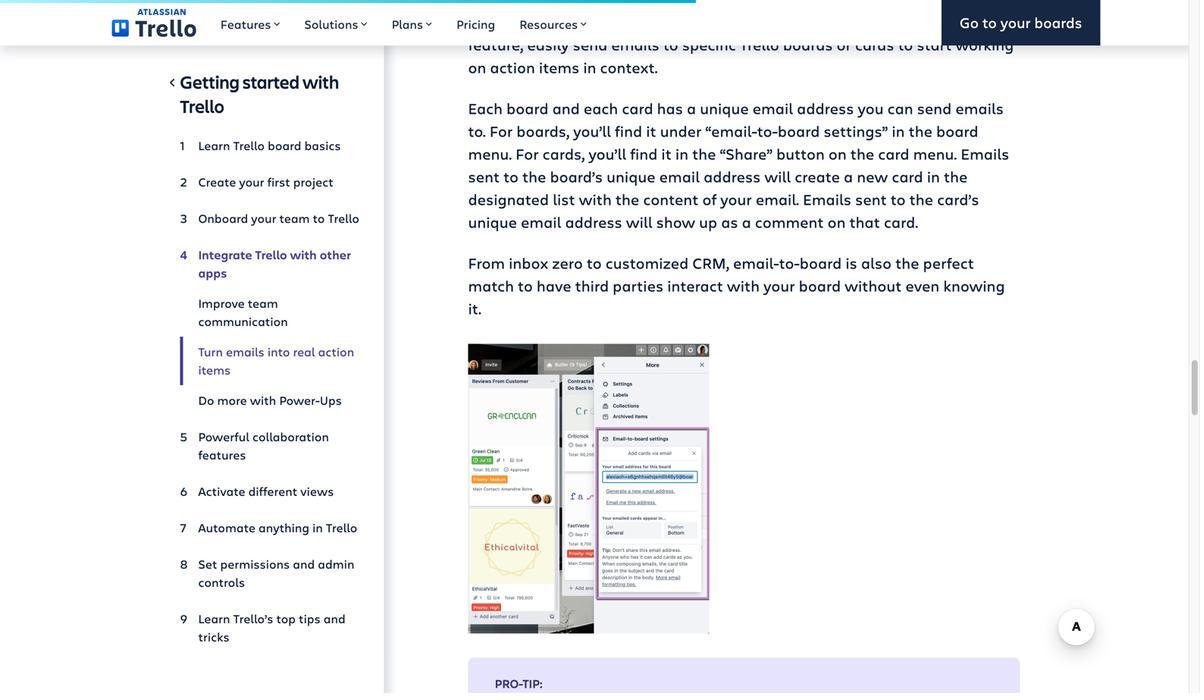 Task type: describe. For each thing, give the bounding box(es) containing it.
on left the that
[[828, 211, 846, 232]]

your down the create your first project
[[251, 210, 276, 226]]

emails up context.
[[611, 34, 660, 55]]

the up card.
[[910, 189, 933, 209]]

trello's
[[233, 610, 273, 627]]

in inside whether you use your inbox for internal or external communication, you most likely rely a lot on emails to communicate. with the email-to-board feature, easily send emails to specific trello boards or cards to start working on action items in context.
[[583, 57, 596, 77]]

integrate
[[198, 246, 252, 263]]

do more with power-ups
[[198, 392, 342, 408]]

a right as
[[742, 211, 751, 232]]

set
[[198, 556, 217, 572]]

1 vertical spatial or
[[837, 34, 852, 55]]

improve
[[198, 295, 245, 311]]

go to your boards link
[[942, 0, 1101, 45]]

to up card.
[[891, 189, 906, 209]]

your inside each board and each card has a unique email address you can send emails to. for boards, you'll find it under "email-to-board settings" in the board menu. for cards, you'll find it in the "share" button on the card menu. emails sent to the board's unique email address will create a new card in the designated list with the content of your email. emails sent to the card's unique email address will show up as a comment on that card.
[[721, 189, 752, 209]]

with for getting started with trello
[[303, 70, 339, 94]]

inbox inside from inbox zero to customized crm, email-to-board is also the perfect match to have third parties interact with your board without even knowing it.
[[509, 252, 548, 273]]

trello inside integrate trello with other apps
[[255, 246, 287, 263]]

activate
[[198, 483, 245, 499]]

resources
[[520, 16, 578, 32]]

page progress progress bar
[[0, 0, 696, 3]]

boards inside whether you use your inbox for internal or external communication, you most likely rely a lot on emails to communicate. with the email-to-board feature, easily send emails to specific trello boards or cards to start working on action items in context.
[[783, 34, 833, 55]]

0 vertical spatial you'll
[[573, 120, 611, 141]]

create your first project
[[198, 174, 333, 190]]

board left without
[[799, 275, 841, 296]]

most
[[468, 11, 505, 32]]

1 horizontal spatial sent
[[855, 189, 887, 209]]

"email-
[[706, 120, 757, 141]]

trello inside whether you use your inbox for internal or external communication, you most likely rely a lot on emails to communicate. with the email-to-board feature, easily send emails to specific trello boards or cards to start working on action items in context.
[[740, 34, 779, 55]]

plans
[[392, 16, 423, 32]]

with inside each board and each card has a unique email address you can send emails to. for boards, you'll find it under "email-to-board settings" in the board menu. for cards, you'll find it in the "share" button on the card menu. emails sent to the board's unique email address will create a new card in the designated list with the content of your email. emails sent to the card's unique email address will show up as a comment on that card.
[[579, 189, 612, 209]]

"share"
[[720, 143, 773, 164]]

can
[[888, 98, 913, 118]]

your up working
[[1001, 13, 1031, 32]]

improve team communication
[[198, 295, 288, 329]]

0 vertical spatial address
[[797, 98, 854, 118]]

whether
[[468, 0, 530, 9]]

powerful collaboration features link
[[180, 422, 360, 470]]

items inside whether you use your inbox for internal or external communication, you most likely rely a lot on emails to communicate. with the email-to-board feature, easily send emails to specific trello boards or cards to start working on action items in context.
[[539, 57, 580, 77]]

pro-tip:
[[495, 676, 543, 691]]

1 horizontal spatial it
[[662, 143, 672, 164]]

it.
[[468, 298, 481, 318]]

to right the go
[[983, 13, 997, 32]]

0 vertical spatial or
[[755, 0, 770, 9]]

tricks
[[198, 629, 230, 645]]

with inside from inbox zero to customized crm, email-to-board is also the perfect match to have third parties interact with your board without even knowing it.
[[727, 275, 760, 296]]

powerful
[[198, 428, 249, 445]]

turn emails into real action items link
[[180, 337, 360, 385]]

a left new
[[844, 166, 853, 186]]

feature,
[[468, 34, 523, 55]]

and for permissions
[[293, 556, 315, 572]]

automate anything in trello link
[[180, 513, 360, 543]]

real
[[293, 344, 315, 360]]

items inside the turn emails into real action items
[[198, 362, 231, 378]]

emails inside the turn emails into real action items
[[226, 344, 265, 360]]

likely
[[509, 11, 546, 32]]

0 vertical spatial card
[[622, 98, 653, 118]]

your left first
[[239, 174, 264, 190]]

to.
[[468, 120, 486, 141]]

lot
[[593, 11, 613, 32]]

onboard
[[198, 210, 248, 226]]

external
[[773, 0, 833, 9]]

learn for learn trello's top tips and tricks
[[198, 610, 230, 627]]

first
[[267, 174, 290, 190]]

the inside from inbox zero to customized crm, email-to-board is also the perfect match to have third parties interact with your board without even knowing it.
[[896, 252, 919, 273]]

whether you use your inbox for internal or external communication, you most likely rely a lot on emails to communicate. with the email-to-board feature, easily send emails to specific trello boards or cards to start working on action items in context.
[[468, 0, 1014, 77]]

you for emails
[[858, 98, 884, 118]]

on down settings"
[[829, 143, 847, 164]]

email- inside whether you use your inbox for internal or external communication, you most likely rely a lot on emails to communicate. with the email-to-board feature, easily send emails to specific trello boards or cards to start working on action items in context.
[[880, 11, 926, 32]]

board up card's
[[937, 120, 979, 141]]

to- inside whether you use your inbox for internal or external communication, you most likely rely a lot on emails to communicate. with the email-to-board feature, easily send emails to specific trello boards or cards to start working on action items in context.
[[926, 11, 947, 32]]

apps
[[198, 265, 227, 281]]

use
[[564, 0, 589, 9]]

1 horizontal spatial will
[[765, 166, 791, 186]]

learn trello's top tips and tricks
[[198, 610, 346, 645]]

a inside whether you use your inbox for internal or external communication, you most likely rely a lot on emails to communicate. with the email-to-board feature, easily send emails to specific trello boards or cards to start working on action items in context.
[[580, 11, 589, 32]]

learn trello board basics link
[[180, 130, 360, 161]]

context.
[[600, 57, 658, 77]]

card.
[[884, 211, 918, 232]]

board up first
[[268, 137, 301, 154]]

third
[[575, 275, 609, 296]]

each
[[584, 98, 618, 118]]

parties
[[613, 275, 664, 296]]

2 vertical spatial card
[[892, 166, 923, 186]]

improve team communication link
[[180, 288, 360, 337]]

to left start
[[898, 34, 913, 55]]

0 horizontal spatial address
[[565, 211, 622, 232]]

1 vertical spatial address
[[704, 166, 761, 186]]

0 vertical spatial boards
[[1035, 13, 1082, 32]]

the up designated
[[522, 166, 546, 186]]

communication,
[[837, 0, 952, 9]]

with
[[814, 11, 849, 32]]

ups
[[320, 392, 342, 408]]

in down under
[[676, 143, 689, 164]]

knowing
[[944, 275, 1005, 296]]

each board and each card has a unique email address you can send emails to. for boards, you'll find it under "email-to-board settings" in the board menu. for cards, you'll find it in the "share" button on the card menu. emails sent to the board's unique email address will create a new card in the designated list with the content of your email. emails sent to the card's unique email address will show up as a comment on that card.
[[468, 98, 1010, 232]]

into
[[268, 344, 290, 360]]

boards,
[[517, 120, 570, 141]]

send inside whether you use your inbox for internal or external communication, you most likely rely a lot on emails to communicate. with the email-to-board feature, easily send emails to specific trello boards or cards to start working on action items in context.
[[573, 34, 608, 55]]

comment
[[755, 211, 824, 232]]

emails down "for"
[[638, 11, 687, 32]]

emails inside each board and each card has a unique email address you can send emails to. for boards, you'll find it under "email-to-board settings" in the board menu. for cards, you'll find it in the "share" button on the card menu. emails sent to the board's unique email address will create a new card in the designated list with the content of your email. emails sent to the card's unique email address will show up as a comment on that card.
[[956, 98, 1004, 118]]

has
[[657, 98, 683, 118]]

to up the third at top
[[587, 252, 602, 273]]

started
[[243, 70, 300, 94]]

up
[[699, 211, 718, 232]]

features
[[221, 16, 271, 32]]

1 vertical spatial will
[[626, 211, 653, 232]]

automate
[[198, 519, 256, 536]]

to up designated
[[504, 166, 519, 186]]

controls
[[198, 574, 245, 590]]

communicate.
[[709, 11, 811, 32]]

resources button
[[507, 0, 599, 45]]

basics
[[305, 137, 341, 154]]

do
[[198, 392, 214, 408]]

internal
[[695, 0, 751, 9]]

board left the is
[[800, 252, 842, 273]]

go to your boards
[[960, 13, 1082, 32]]

power-
[[279, 392, 320, 408]]

getting started with trello link
[[180, 70, 360, 124]]

pricing link
[[444, 0, 507, 45]]

perfect
[[923, 252, 974, 273]]

1 menu. from the left
[[468, 143, 512, 164]]

the up card's
[[944, 166, 968, 186]]

solutions button
[[292, 0, 380, 45]]

other
[[320, 246, 351, 263]]

new
[[857, 166, 888, 186]]

create your first project link
[[180, 167, 360, 197]]

cards,
[[543, 143, 585, 164]]

of
[[703, 189, 717, 209]]

pro-
[[495, 676, 523, 691]]

the down the can
[[909, 120, 933, 141]]

and inside learn trello's top tips and tricks
[[324, 610, 346, 627]]

the down settings"
[[851, 143, 874, 164]]



Task type: locate. For each thing, give the bounding box(es) containing it.
emails down communication
[[226, 344, 265, 360]]

email- inside from inbox zero to customized crm, email-to-board is also the perfect match to have third parties interact with your board without even knowing it.
[[733, 252, 779, 273]]

to
[[690, 11, 705, 32], [983, 13, 997, 32], [663, 34, 678, 55], [898, 34, 913, 55], [504, 166, 519, 186], [891, 189, 906, 209], [313, 210, 325, 226], [587, 252, 602, 273], [518, 275, 533, 296]]

working
[[956, 34, 1014, 55]]

to down "for"
[[690, 11, 705, 32]]

1 vertical spatial send
[[917, 98, 952, 118]]

on down the feature,
[[468, 57, 486, 77]]

to- up "share"
[[757, 120, 778, 141]]

activate different views
[[198, 483, 334, 499]]

each
[[468, 98, 503, 118]]

it left under
[[646, 120, 656, 141]]

send inside each board and each card has a unique email address you can send emails to. for boards, you'll find it under "email-to-board settings" in the board menu. for cards, you'll find it in the "share" button on the card menu. emails sent to the board's unique email address will create a new card in the designated list with the content of your email. emails sent to the card's unique email address will show up as a comment on that card.
[[917, 98, 952, 118]]

project
[[293, 174, 333, 190]]

you
[[534, 0, 560, 9], [956, 0, 982, 9], [858, 98, 884, 118]]

1 horizontal spatial menu.
[[913, 143, 957, 164]]

also
[[861, 252, 892, 273]]

or up communicate. on the right of the page
[[755, 0, 770, 9]]

email up "email-
[[753, 98, 793, 118]]

learn inside learn trello's top tips and tricks
[[198, 610, 230, 627]]

find
[[615, 120, 642, 141], [630, 143, 658, 164]]

email-
[[880, 11, 926, 32], [733, 252, 779, 273]]

plans button
[[380, 0, 444, 45]]

1 vertical spatial card
[[878, 143, 910, 164]]

find down each
[[615, 120, 642, 141]]

admin
[[318, 556, 354, 572]]

and inside each board and each card has a unique email address you can send emails to. for boards, you'll find it under "email-to-board settings" in the board menu. for cards, you'll find it in the "share" button on the card menu. emails sent to the board's unique email address will create a new card in the designated list with the content of your email. emails sent to the card's unique email address will show up as a comment on that card.
[[552, 98, 580, 118]]

0 vertical spatial learn
[[198, 137, 230, 154]]

learn up create
[[198, 137, 230, 154]]

action right the real
[[318, 344, 354, 360]]

1 vertical spatial action
[[318, 344, 354, 360]]

is
[[846, 252, 857, 273]]

activate different views link
[[180, 476, 360, 507]]

1 vertical spatial you'll
[[589, 143, 626, 164]]

you for rely
[[956, 0, 982, 9]]

tip:
[[523, 676, 543, 691]]

list
[[553, 189, 575, 209]]

1 vertical spatial it
[[662, 143, 672, 164]]

with inside integrate trello with other apps
[[290, 246, 317, 263]]

the left content
[[616, 189, 639, 209]]

solutions
[[304, 16, 358, 32]]

0 horizontal spatial sent
[[468, 166, 500, 186]]

communication
[[198, 313, 288, 329]]

unique down designated
[[468, 211, 517, 232]]

0 vertical spatial unique
[[700, 98, 749, 118]]

action down the feature,
[[490, 57, 535, 77]]

email
[[753, 98, 793, 118], [659, 166, 700, 186], [521, 211, 561, 232]]

0 vertical spatial to-
[[926, 11, 947, 32]]

the up even
[[896, 252, 919, 273]]

menu. down the "to."
[[468, 143, 512, 164]]

with right started
[[303, 70, 339, 94]]

learn trello board basics
[[198, 137, 341, 154]]

interact
[[667, 275, 723, 296]]

emails down working
[[956, 98, 1004, 118]]

0 horizontal spatial will
[[626, 211, 653, 232]]

0 vertical spatial it
[[646, 120, 656, 141]]

with for do more with power-ups
[[250, 392, 276, 408]]

and right tips
[[324, 610, 346, 627]]

sent down new
[[855, 189, 887, 209]]

learn up tricks
[[198, 610, 230, 627]]

card's
[[937, 189, 979, 209]]

1 horizontal spatial or
[[837, 34, 852, 55]]

0 vertical spatial and
[[552, 98, 580, 118]]

1 horizontal spatial address
[[704, 166, 761, 186]]

do more with power-ups link
[[180, 385, 360, 416]]

0 vertical spatial sent
[[468, 166, 500, 186]]

team inside improve team communication
[[248, 295, 278, 311]]

1 vertical spatial inbox
[[509, 252, 548, 273]]

card up new
[[878, 143, 910, 164]]

action inside the turn emails into real action items
[[318, 344, 354, 360]]

2 learn from the top
[[198, 610, 230, 627]]

as
[[721, 211, 738, 232]]

to- inside from inbox zero to customized crm, email-to-board is also the perfect match to have third parties interact with your board without even knowing it.
[[779, 252, 800, 273]]

action inside whether you use your inbox for internal or external communication, you most likely rely a lot on emails to communicate. with the email-to-board feature, easily send emails to specific trello boards or cards to start working on action items in context.
[[490, 57, 535, 77]]

emails down create at the right of page
[[803, 189, 852, 209]]

board
[[947, 11, 989, 32], [507, 98, 549, 118], [778, 120, 820, 141], [937, 120, 979, 141], [268, 137, 301, 154], [800, 252, 842, 273], [799, 275, 841, 296]]

0 horizontal spatial it
[[646, 120, 656, 141]]

1 horizontal spatial you
[[858, 98, 884, 118]]

team down first
[[279, 210, 310, 226]]

0 horizontal spatial boards
[[783, 34, 833, 55]]

getting started with trello
[[180, 70, 339, 118]]

0 vertical spatial for
[[490, 120, 513, 141]]

under
[[660, 120, 702, 141]]

start
[[917, 34, 952, 55]]

1 horizontal spatial inbox
[[628, 0, 668, 9]]

go
[[960, 13, 979, 32]]

0 vertical spatial items
[[539, 57, 580, 77]]

and inside set permissions and admin controls
[[293, 556, 315, 572]]

you up the go
[[956, 0, 982, 9]]

it
[[646, 120, 656, 141], [662, 143, 672, 164]]

1 horizontal spatial team
[[279, 210, 310, 226]]

crm,
[[693, 252, 729, 273]]

1 vertical spatial email
[[659, 166, 700, 186]]

items down 'easily' in the left of the page
[[539, 57, 580, 77]]

in right "anything"
[[312, 519, 323, 536]]

1 horizontal spatial email-
[[880, 11, 926, 32]]

0 vertical spatial will
[[765, 166, 791, 186]]

trello inside automate anything in trello 'link'
[[326, 519, 357, 536]]

trello up 'other'
[[328, 210, 359, 226]]

trello down getting
[[180, 94, 224, 118]]

2 vertical spatial to-
[[779, 252, 800, 273]]

1 horizontal spatial for
[[516, 143, 539, 164]]

your up as
[[721, 189, 752, 209]]

board inside whether you use your inbox for internal or external communication, you most likely rely a lot on emails to communicate. with the email-to-board feature, easily send emails to specific trello boards or cards to start working on action items in context.
[[947, 11, 989, 32]]

0 horizontal spatial unique
[[468, 211, 517, 232]]

1 horizontal spatial email
[[659, 166, 700, 186]]

on right lot
[[616, 11, 634, 32]]

it down under
[[662, 143, 672, 164]]

with inside getting started with trello
[[303, 70, 339, 94]]

1 horizontal spatial action
[[490, 57, 535, 77]]

1 vertical spatial to-
[[757, 120, 778, 141]]

2 horizontal spatial address
[[797, 98, 854, 118]]

board up button
[[778, 120, 820, 141]]

learn trello's top tips and tricks link
[[180, 604, 360, 652]]

1 vertical spatial boards
[[783, 34, 833, 55]]

will left the show
[[626, 211, 653, 232]]

you'll up board's
[[589, 143, 626, 164]]

tips
[[299, 610, 321, 627]]

0 horizontal spatial to-
[[757, 120, 778, 141]]

card left has
[[622, 98, 653, 118]]

customized
[[606, 252, 689, 273]]

from inbox zero to customized crm, email-to-board is also the perfect match to have third parties interact with your board without even knowing it.
[[468, 252, 1005, 318]]

a left lot
[[580, 11, 589, 32]]

turn emails into real action items
[[198, 344, 354, 378]]

to- up start
[[926, 11, 947, 32]]

send down lot
[[573, 34, 608, 55]]

2 vertical spatial address
[[565, 211, 622, 232]]

0 horizontal spatial send
[[573, 34, 608, 55]]

1 horizontal spatial and
[[324, 610, 346, 627]]

or down "with"
[[837, 34, 852, 55]]

boards
[[1035, 13, 1082, 32], [783, 34, 833, 55]]

inbox left "for"
[[628, 0, 668, 9]]

and
[[552, 98, 580, 118], [293, 556, 315, 572], [324, 610, 346, 627]]

2 menu. from the left
[[913, 143, 957, 164]]

send
[[573, 34, 608, 55], [917, 98, 952, 118]]

board up boards,
[[507, 98, 549, 118]]

to left specific
[[663, 34, 678, 55]]

on
[[616, 11, 634, 32], [468, 57, 486, 77], [829, 143, 847, 164], [828, 211, 846, 232]]

0 horizontal spatial action
[[318, 344, 354, 360]]

1 vertical spatial email-
[[733, 252, 779, 273]]

atlassian trello image
[[112, 9, 196, 37]]

with left 'other'
[[290, 246, 317, 263]]

1 horizontal spatial boards
[[1035, 13, 1082, 32]]

you up resources
[[534, 0, 560, 9]]

2 horizontal spatial you
[[956, 0, 982, 9]]

learn for learn trello board basics
[[198, 137, 230, 154]]

you up settings"
[[858, 98, 884, 118]]

with down crm,
[[727, 275, 760, 296]]

2 horizontal spatial email
[[753, 98, 793, 118]]

different
[[248, 483, 297, 499]]

0 horizontal spatial items
[[198, 362, 231, 378]]

integrate trello with other apps link
[[180, 240, 360, 288]]

email- down communication,
[[880, 11, 926, 32]]

items
[[539, 57, 580, 77], [198, 362, 231, 378]]

emails up card's
[[961, 143, 1010, 164]]

settings"
[[824, 120, 888, 141]]

your inside from inbox zero to customized crm, email-to-board is also the perfect match to have third parties interact with your board without even knowing it.
[[764, 275, 795, 296]]

0 vertical spatial email
[[753, 98, 793, 118]]

and for board
[[552, 98, 580, 118]]

address up settings"
[[797, 98, 854, 118]]

you'll down each
[[573, 120, 611, 141]]

email up content
[[659, 166, 700, 186]]

for right the "to."
[[490, 120, 513, 141]]

0 horizontal spatial email
[[521, 211, 561, 232]]

the up cards
[[852, 11, 876, 32]]

1 horizontal spatial send
[[917, 98, 952, 118]]

email.
[[756, 189, 799, 209]]

0 horizontal spatial you
[[534, 0, 560, 9]]

a right has
[[687, 98, 696, 118]]

1 vertical spatial unique
[[607, 166, 656, 186]]

in down the can
[[892, 120, 905, 141]]

1 vertical spatial emails
[[803, 189, 852, 209]]

the
[[852, 11, 876, 32], [909, 120, 933, 141], [692, 143, 716, 164], [851, 143, 874, 164], [522, 166, 546, 186], [944, 166, 968, 186], [616, 189, 639, 209], [910, 189, 933, 209], [896, 252, 919, 273]]

anything
[[259, 519, 309, 536]]

views
[[300, 483, 334, 499]]

1 vertical spatial for
[[516, 143, 539, 164]]

0 horizontal spatial team
[[248, 295, 278, 311]]

show
[[656, 211, 695, 232]]

trello inside learn trello board basics link
[[233, 137, 265, 154]]

trello inside getting started with trello
[[180, 94, 224, 118]]

0 horizontal spatial inbox
[[509, 252, 548, 273]]

address down list
[[565, 211, 622, 232]]

the inside whether you use your inbox for internal or external communication, you most likely rely a lot on emails to communicate. with the email-to-board feature, easily send emails to specific trello boards or cards to start working on action items in context.
[[852, 11, 876, 32]]

emails
[[961, 143, 1010, 164], [803, 189, 852, 209]]

in left context.
[[583, 57, 596, 77]]

create
[[795, 166, 840, 186]]

without
[[845, 275, 902, 296]]

to-
[[926, 11, 947, 32], [757, 120, 778, 141], [779, 252, 800, 273]]

and left admin
[[293, 556, 315, 572]]

inbox
[[628, 0, 668, 9], [509, 252, 548, 273]]

1 vertical spatial and
[[293, 556, 315, 572]]

inbox inside whether you use your inbox for internal or external communication, you most likely rely a lot on emails to communicate. with the email-to-board feature, easily send emails to specific trello boards or cards to start working on action items in context.
[[628, 0, 668, 9]]

2 horizontal spatial unique
[[700, 98, 749, 118]]

easily
[[527, 34, 569, 55]]

1 vertical spatial items
[[198, 362, 231, 378]]

to- inside each board and each card has a unique email address you can send emails to. for boards, you'll find it under "email-to-board settings" in the board menu. for cards, you'll find it in the "share" button on the card menu. emails sent to the board's unique email address will create a new card in the designated list with the content of your email. emails sent to the card's unique email address will show up as a comment on that card.
[[757, 120, 778, 141]]

email down list
[[521, 211, 561, 232]]

trello down communicate. on the right of the page
[[740, 34, 779, 55]]

1 horizontal spatial items
[[539, 57, 580, 77]]

1 vertical spatial find
[[630, 143, 658, 164]]

address down "share"
[[704, 166, 761, 186]]

to- down comment
[[779, 252, 800, 273]]

1 vertical spatial learn
[[198, 610, 230, 627]]

your inside whether you use your inbox for internal or external communication, you most likely rely a lot on emails to communicate. with the email-to-board feature, easily send emails to specific trello boards or cards to start working on action items in context.
[[593, 0, 625, 9]]

will up 'email.'
[[765, 166, 791, 186]]

1 horizontal spatial emails
[[961, 143, 1010, 164]]

0 vertical spatial team
[[279, 210, 310, 226]]

trello inside onboard your team to trello link
[[328, 210, 359, 226]]

powerful collaboration features
[[198, 428, 329, 463]]

to left have
[[518, 275, 533, 296]]

your up lot
[[593, 0, 625, 9]]

0 horizontal spatial email-
[[733, 252, 779, 273]]

2 horizontal spatial to-
[[926, 11, 947, 32]]

items down turn
[[198, 362, 231, 378]]

menu. up card's
[[913, 143, 957, 164]]

designated
[[468, 189, 549, 209]]

0 horizontal spatial menu.
[[468, 143, 512, 164]]

0 horizontal spatial and
[[293, 556, 315, 572]]

1 vertical spatial sent
[[855, 189, 887, 209]]

2 vertical spatial and
[[324, 610, 346, 627]]

1 horizontal spatial to-
[[779, 252, 800, 273]]

sent up designated
[[468, 166, 500, 186]]

email- right crm,
[[733, 252, 779, 273]]

in up card's
[[927, 166, 940, 186]]

you'll
[[573, 120, 611, 141], [589, 143, 626, 164]]

1 horizontal spatial unique
[[607, 166, 656, 186]]

0 vertical spatial find
[[615, 120, 642, 141]]

with right more
[[250, 392, 276, 408]]

more
[[217, 392, 247, 408]]

your down comment
[[764, 275, 795, 296]]

team
[[279, 210, 310, 226], [248, 295, 278, 311]]

to down project
[[313, 210, 325, 226]]

have
[[537, 275, 571, 296]]

send right the can
[[917, 98, 952, 118]]

in inside 'link'
[[312, 519, 323, 536]]

board up working
[[947, 11, 989, 32]]

team up communication
[[248, 295, 278, 311]]

unique up "email-
[[700, 98, 749, 118]]

with down board's
[[579, 189, 612, 209]]

for
[[490, 120, 513, 141], [516, 143, 539, 164]]

0 horizontal spatial for
[[490, 120, 513, 141]]

0 horizontal spatial emails
[[803, 189, 852, 209]]

0 vertical spatial send
[[573, 34, 608, 55]]

2 vertical spatial unique
[[468, 211, 517, 232]]

with for integrate trello with other apps
[[290, 246, 317, 263]]

for down boards,
[[516, 143, 539, 164]]

trello up the create your first project
[[233, 137, 265, 154]]

1 vertical spatial team
[[248, 295, 278, 311]]

address
[[797, 98, 854, 118], [704, 166, 761, 186], [565, 211, 622, 232]]

2 horizontal spatial and
[[552, 98, 580, 118]]

you inside each board and each card has a unique email address you can send emails to. for boards, you'll find it under "email-to-board settings" in the board menu. for cards, you'll find it in the "share" button on the card menu. emails sent to the board's unique email address will create a new card in the designated list with the content of your email. emails sent to the card's unique email address will show up as a comment on that card.
[[858, 98, 884, 118]]

permissions
[[220, 556, 290, 572]]

0 horizontal spatial or
[[755, 0, 770, 9]]

onboard your team to trello link
[[180, 203, 360, 234]]

1 learn from the top
[[198, 137, 230, 154]]

emails
[[638, 11, 687, 32], [611, 34, 660, 55], [956, 98, 1004, 118], [226, 344, 265, 360]]

features
[[198, 447, 246, 463]]

even
[[906, 275, 940, 296]]

for
[[672, 0, 691, 9]]

0 vertical spatial emails
[[961, 143, 1010, 164]]

2 vertical spatial email
[[521, 211, 561, 232]]

0 vertical spatial email-
[[880, 11, 926, 32]]

0 vertical spatial inbox
[[628, 0, 668, 9]]

collaboration
[[252, 428, 329, 445]]

unique up content
[[607, 166, 656, 186]]

the down under
[[692, 143, 716, 164]]

0 vertical spatial action
[[490, 57, 535, 77]]

trello
[[740, 34, 779, 55], [180, 94, 224, 118], [233, 137, 265, 154], [328, 210, 359, 226], [255, 246, 287, 263], [326, 519, 357, 536]]

an image showing the email-to-board feature on trello image
[[468, 344, 709, 633]]



Task type: vqa. For each thing, say whether or not it's contained in the screenshot.
plans
yes



